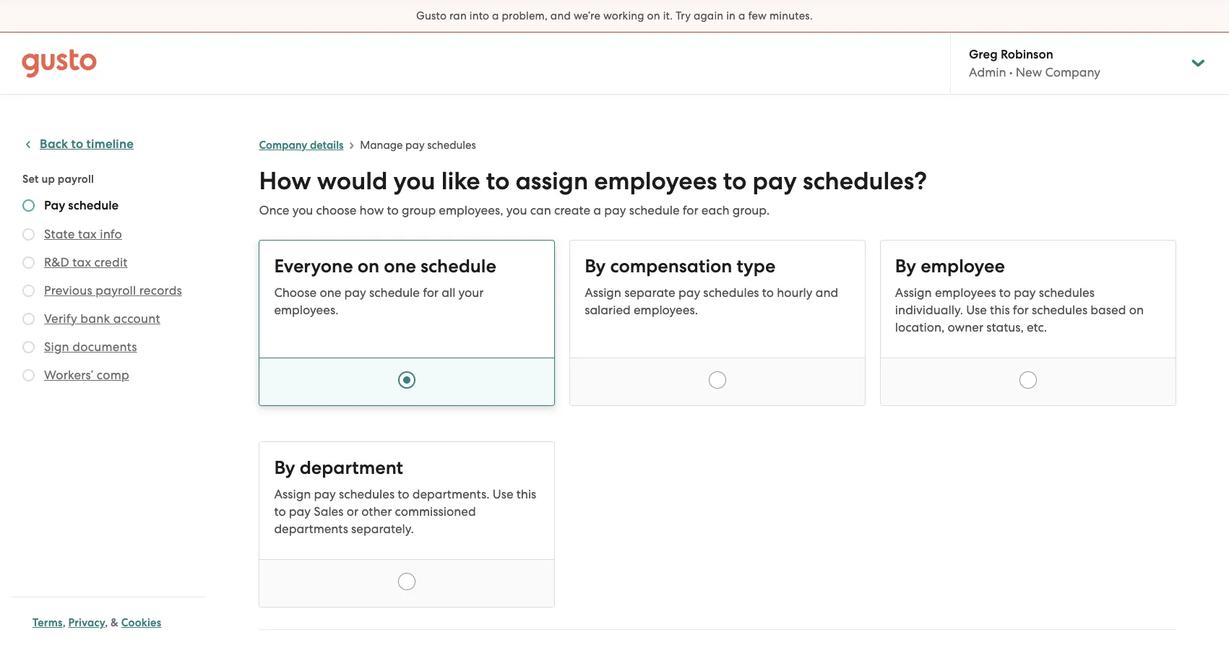 Task type: vqa. For each thing, say whether or not it's contained in the screenshot.
Back to timeline
yes



Task type: describe. For each thing, give the bounding box(es) containing it.
compensation
[[611, 255, 733, 278]]

1 vertical spatial on
[[358, 255, 380, 278]]

to right how
[[387, 203, 399, 218]]

ran
[[450, 9, 467, 22]]

cookies
[[121, 617, 161, 630]]

can
[[530, 203, 551, 218]]

admin
[[970, 65, 1007, 80]]

try
[[676, 9, 691, 22]]

company details link
[[259, 139, 344, 152]]

terms
[[33, 617, 63, 630]]

employees,
[[439, 203, 504, 218]]

commissioned
[[395, 505, 476, 519]]

pay inside assign separate pay schedules to hourly and salaried employees.
[[679, 286, 701, 300]]

up
[[42, 173, 55, 186]]

assign pay schedules to departments. use this to pay sales or other commissioned departments separately.
[[274, 487, 537, 536]]

by for by employee
[[896, 255, 917, 278]]

bank
[[80, 312, 110, 326]]

pay schedule list
[[22, 198, 200, 387]]

schedule inside "how would you like to assign employees to pay schedules? once you choose how to group employees, you can create a pay schedule for each group."
[[629, 203, 680, 218]]

privacy
[[68, 617, 105, 630]]

again
[[694, 9, 724, 22]]

by employee
[[896, 255, 1006, 278]]

employees. inside assign separate pay schedules to hourly and salaried employees.
[[634, 303, 699, 317]]

to inside assign employees to pay schedules individually. use this for schedules based on location, owner status, etc.
[[1000, 286, 1012, 300]]

sign
[[44, 340, 69, 354]]

how
[[360, 203, 384, 218]]

everyone
[[274, 255, 353, 278]]

few
[[749, 9, 767, 22]]

working
[[604, 9, 645, 22]]

manage
[[360, 139, 403, 152]]

assign
[[516, 166, 589, 196]]

back to timeline
[[40, 137, 134, 152]]

schedule inside choose one pay schedule for all your employees.
[[369, 286, 420, 300]]

records
[[139, 283, 182, 298]]

salaried
[[585, 303, 631, 317]]

departments
[[274, 522, 348, 536]]

timeline
[[86, 137, 134, 152]]

schedules up based on the right
[[1039, 286, 1095, 300]]

employees. inside choose one pay schedule for all your employees.
[[274, 303, 339, 317]]

check image for state
[[22, 228, 35, 241]]

schedules inside assign separate pay schedules to hourly and salaried employees.
[[704, 286, 760, 300]]

on inside assign employees to pay schedules individually. use this for schedules based on location, owner status, etc.
[[1130, 303, 1145, 317]]

how
[[259, 166, 311, 196]]

manage pay schedules
[[360, 139, 476, 152]]

schedule inside list
[[68, 198, 119, 213]]

assign for employee
[[896, 286, 932, 300]]

1 horizontal spatial you
[[394, 166, 436, 196]]

or
[[347, 505, 359, 519]]

schedules up like
[[427, 139, 476, 152]]

0 vertical spatial on
[[648, 9, 661, 22]]

by for by department
[[274, 457, 295, 479]]

0 horizontal spatial payroll
[[58, 173, 94, 186]]

sales
[[314, 505, 344, 519]]

1 check image from the top
[[22, 200, 35, 212]]

tax for info
[[78, 227, 97, 241]]

by compensation type
[[585, 255, 776, 278]]

pay inside choose one pay schedule for all your employees.
[[345, 286, 366, 300]]

sign documents button
[[44, 338, 137, 356]]

pay schedule
[[44, 198, 119, 213]]

previous payroll records
[[44, 283, 182, 298]]

create
[[555, 203, 591, 218]]

all
[[442, 286, 456, 300]]

check image for previous
[[22, 285, 35, 297]]

choose
[[274, 286, 317, 300]]

account
[[113, 312, 160, 326]]

group
[[402, 203, 436, 218]]

department
[[300, 457, 403, 479]]

check image for workers'
[[22, 369, 35, 382]]

0 horizontal spatial you
[[293, 203, 313, 218]]

verify
[[44, 312, 77, 326]]

comp
[[97, 368, 129, 382]]

terms link
[[33, 617, 63, 630]]

pay up sales
[[314, 487, 336, 502]]

we're
[[574, 9, 601, 22]]

2 , from the left
[[105, 617, 108, 630]]

privacy link
[[68, 617, 105, 630]]

it.
[[663, 9, 673, 22]]

this inside assign pay schedules to departments. use this to pay sales or other commissioned departments separately.
[[517, 487, 537, 502]]

once
[[259, 203, 290, 218]]

r&d tax credit
[[44, 255, 128, 270]]

info
[[100, 227, 122, 241]]

minutes.
[[770, 9, 813, 22]]

separate
[[625, 286, 676, 300]]

tax for credit
[[73, 255, 91, 270]]

•
[[1010, 65, 1013, 80]]



Task type: locate. For each thing, give the bounding box(es) containing it.
for left all
[[423, 286, 439, 300]]

this inside assign employees to pay schedules individually. use this for schedules based on location, owner status, etc.
[[991, 303, 1011, 317]]

details
[[310, 139, 344, 152]]

to up commissioned
[[398, 487, 410, 502]]

one up choose one pay schedule for all your employees. at the top
[[384, 255, 416, 278]]

0 horizontal spatial assign
[[274, 487, 311, 502]]

gusto
[[416, 9, 447, 22]]

,
[[63, 617, 66, 630], [105, 617, 108, 630]]

greg
[[970, 47, 998, 62]]

terms , privacy , & cookies
[[33, 617, 161, 630]]

everyone on one schedule
[[274, 255, 497, 278]]

status,
[[987, 320, 1024, 335]]

would
[[317, 166, 388, 196]]

individually.
[[896, 303, 964, 317]]

1 vertical spatial for
[[423, 286, 439, 300]]

tax right r&d
[[73, 255, 91, 270]]

etc.
[[1027, 320, 1048, 335]]

payroll up pay schedule
[[58, 173, 94, 186]]

to up group. on the top right of page
[[724, 166, 747, 196]]

by for by compensation type
[[585, 255, 606, 278]]

1 horizontal spatial payroll
[[96, 283, 136, 298]]

robinson
[[1001, 47, 1054, 62]]

pay
[[44, 198, 65, 213]]

a right into at the left of page
[[492, 9, 499, 22]]

assign inside assign separate pay schedules to hourly and salaried employees.
[[585, 286, 622, 300]]

assign up individually.
[[896, 286, 932, 300]]

use inside assign pay schedules to departments. use this to pay sales or other commissioned departments separately.
[[493, 487, 514, 502]]

1 , from the left
[[63, 617, 66, 630]]

location,
[[896, 320, 945, 335]]

2 check image from the top
[[22, 341, 35, 354]]

type
[[737, 255, 776, 278]]

5 check image from the top
[[22, 369, 35, 382]]

2 vertical spatial on
[[1130, 303, 1145, 317]]

1 horizontal spatial by
[[585, 255, 606, 278]]

assign separate pay schedules to hourly and salaried employees.
[[585, 286, 839, 317]]

check image left workers'
[[22, 369, 35, 382]]

0 vertical spatial tax
[[78, 227, 97, 241]]

check image left previous
[[22, 285, 35, 297]]

0 horizontal spatial for
[[423, 286, 439, 300]]

employee
[[921, 255, 1006, 278]]

you left can
[[507, 203, 527, 218]]

2 horizontal spatial a
[[739, 9, 746, 22]]

1 horizontal spatial ,
[[105, 617, 108, 630]]

verify bank account button
[[44, 310, 160, 328]]

into
[[470, 9, 490, 22]]

a right create
[[594, 203, 602, 218]]

check image left verify
[[22, 313, 35, 325]]

credit
[[94, 255, 128, 270]]

0 horizontal spatial one
[[320, 286, 342, 300]]

by department
[[274, 457, 403, 479]]

and
[[551, 9, 571, 22], [816, 286, 839, 300]]

employees inside assign employees to pay schedules individually. use this for schedules based on location, owner status, etc.
[[935, 286, 997, 300]]

1 employees. from the left
[[274, 303, 339, 317]]

group.
[[733, 203, 770, 218]]

tax
[[78, 227, 97, 241], [73, 255, 91, 270]]

one
[[384, 255, 416, 278], [320, 286, 342, 300]]

other
[[362, 505, 392, 519]]

for inside "how would you like to assign employees to pay schedules? once you choose how to group employees, you can create a pay schedule for each group."
[[683, 203, 699, 218]]

check image left r&d
[[22, 257, 35, 269]]

0 horizontal spatial on
[[358, 255, 380, 278]]

cookies button
[[121, 615, 161, 632]]

check image for verify
[[22, 313, 35, 325]]

for inside assign employees to pay schedules individually. use this for schedules based on location, owner status, etc.
[[1014, 303, 1029, 317]]

0 horizontal spatial use
[[493, 487, 514, 502]]

on left it.
[[648, 9, 661, 22]]

2 horizontal spatial by
[[896, 255, 917, 278]]

pay up group. on the top right of page
[[753, 166, 797, 196]]

set up payroll
[[22, 173, 94, 186]]

company inside greg robinson admin • new company
[[1046, 65, 1101, 80]]

a right in
[[739, 9, 746, 22]]

assign up departments
[[274, 487, 311, 502]]

2 horizontal spatial for
[[1014, 303, 1029, 317]]

on up choose one pay schedule for all your employees. at the top
[[358, 255, 380, 278]]

gusto ran into a problem, and we're working on it. try again in a few minutes.
[[416, 9, 813, 22]]

None button
[[259, 240, 555, 406], [570, 240, 866, 406], [881, 240, 1177, 406], [259, 442, 555, 608], [259, 240, 555, 406], [570, 240, 866, 406], [881, 240, 1177, 406], [259, 442, 555, 608]]

one inside choose one pay schedule for all your employees.
[[320, 286, 342, 300]]

1 vertical spatial employees
[[935, 286, 997, 300]]

tax left info
[[78, 227, 97, 241]]

1 horizontal spatial one
[[384, 255, 416, 278]]

1 vertical spatial company
[[259, 139, 308, 152]]

1 horizontal spatial on
[[648, 9, 661, 22]]

by
[[585, 255, 606, 278], [896, 255, 917, 278], [274, 457, 295, 479]]

schedules?
[[803, 166, 928, 196]]

how would you like to assign employees to pay schedules? once you choose how to group employees, you can create a pay schedule for each group.
[[259, 166, 928, 218]]

None radio
[[399, 372, 416, 389], [709, 372, 727, 389], [1020, 372, 1037, 389], [399, 573, 416, 591], [399, 372, 416, 389], [709, 372, 727, 389], [1020, 372, 1037, 389], [399, 573, 416, 591]]

1 vertical spatial and
[[816, 286, 839, 300]]

check image
[[22, 200, 35, 212], [22, 228, 35, 241], [22, 257, 35, 269], [22, 313, 35, 325], [22, 369, 35, 382]]

and right 'hourly'
[[816, 286, 839, 300]]

choose one pay schedule for all your employees.
[[274, 286, 484, 317]]

company details
[[259, 139, 344, 152]]

1 horizontal spatial assign
[[585, 286, 622, 300]]

assign inside assign employees to pay schedules individually. use this for schedules based on location, owner status, etc.
[[896, 286, 932, 300]]

1 check image from the top
[[22, 285, 35, 297]]

0 horizontal spatial by
[[274, 457, 295, 479]]

0 vertical spatial company
[[1046, 65, 1101, 80]]

2 horizontal spatial on
[[1130, 303, 1145, 317]]

to up status,
[[1000, 286, 1012, 300]]

pay inside assign employees to pay schedules individually. use this for schedules based on location, owner status, etc.
[[1015, 286, 1036, 300]]

pay right create
[[605, 203, 626, 218]]

0 horizontal spatial employees
[[594, 166, 718, 196]]

hourly
[[777, 286, 813, 300]]

based
[[1091, 303, 1127, 317]]

employees
[[594, 166, 718, 196], [935, 286, 997, 300]]

schedules up other
[[339, 487, 395, 502]]

1 vertical spatial check image
[[22, 341, 35, 354]]

assign for compensation
[[585, 286, 622, 300]]

state
[[44, 227, 75, 241]]

1 horizontal spatial employees
[[935, 286, 997, 300]]

0 vertical spatial and
[[551, 9, 571, 22]]

assign up salaried
[[585, 286, 622, 300]]

on
[[648, 9, 661, 22], [358, 255, 380, 278], [1130, 303, 1145, 317]]

employees.
[[274, 303, 339, 317], [634, 303, 699, 317]]

documents
[[73, 340, 137, 354]]

0 horizontal spatial employees.
[[274, 303, 339, 317]]

workers' comp button
[[44, 367, 129, 384]]

1 vertical spatial this
[[517, 487, 537, 502]]

1 horizontal spatial employees.
[[634, 303, 699, 317]]

2 horizontal spatial you
[[507, 203, 527, 218]]

to inside button
[[71, 137, 83, 152]]

company right new
[[1046, 65, 1101, 80]]

each
[[702, 203, 730, 218]]

1 vertical spatial tax
[[73, 255, 91, 270]]

schedule up compensation
[[629, 203, 680, 218]]

0 vertical spatial use
[[967, 303, 988, 317]]

1 horizontal spatial a
[[594, 203, 602, 218]]

by up salaried
[[585, 255, 606, 278]]

1 horizontal spatial for
[[683, 203, 699, 218]]

schedules
[[427, 139, 476, 152], [704, 286, 760, 300], [1039, 286, 1095, 300], [1032, 303, 1088, 317], [339, 487, 395, 502]]

for up status,
[[1014, 303, 1029, 317]]

employees. down choose
[[274, 303, 339, 317]]

to
[[71, 137, 83, 152], [486, 166, 510, 196], [724, 166, 747, 196], [387, 203, 399, 218], [763, 286, 774, 300], [1000, 286, 1012, 300], [398, 487, 410, 502], [274, 505, 286, 519]]

by up individually.
[[896, 255, 917, 278]]

schedules up the "etc."
[[1032, 303, 1088, 317]]

0 vertical spatial for
[[683, 203, 699, 218]]

2 vertical spatial for
[[1014, 303, 1029, 317]]

schedule down everyone on one schedule
[[369, 286, 420, 300]]

use
[[967, 303, 988, 317], [493, 487, 514, 502]]

assign employees to pay schedules individually. use this for schedules based on location, owner status, etc.
[[896, 286, 1145, 335]]

company up how
[[259, 139, 308, 152]]

choose
[[316, 203, 357, 218]]

pay up the "etc."
[[1015, 286, 1036, 300]]

0 horizontal spatial this
[[517, 487, 537, 502]]

separately.
[[351, 522, 414, 536]]

home image
[[22, 49, 97, 78]]

you right once
[[293, 203, 313, 218]]

check image left state
[[22, 228, 35, 241]]

, left &
[[105, 617, 108, 630]]

use up owner
[[967, 303, 988, 317]]

pay down everyone on one schedule
[[345, 286, 366, 300]]

company
[[1046, 65, 1101, 80], [259, 139, 308, 152]]

schedules inside assign pay schedules to departments. use this to pay sales or other commissioned departments separately.
[[339, 487, 395, 502]]

assign
[[585, 286, 622, 300], [896, 286, 932, 300], [274, 487, 311, 502]]

previous payroll records button
[[44, 282, 182, 299]]

pay
[[406, 139, 425, 152], [753, 166, 797, 196], [605, 203, 626, 218], [345, 286, 366, 300], [679, 286, 701, 300], [1015, 286, 1036, 300], [314, 487, 336, 502], [289, 505, 311, 519]]

0 vertical spatial one
[[384, 255, 416, 278]]

1 vertical spatial use
[[493, 487, 514, 502]]

0 vertical spatial employees
[[594, 166, 718, 196]]

payroll down credit
[[96, 283, 136, 298]]

your
[[459, 286, 484, 300]]

check image for r&d
[[22, 257, 35, 269]]

a inside "how would you like to assign employees to pay schedules? once you choose how to group employees, you can create a pay schedule for each group."
[[594, 203, 602, 218]]

use inside assign employees to pay schedules individually. use this for schedules based on location, owner status, etc.
[[967, 303, 988, 317]]

2 employees. from the left
[[634, 303, 699, 317]]

1 vertical spatial payroll
[[96, 283, 136, 298]]

employees. down separate
[[634, 303, 699, 317]]

check image left sign at the left of the page
[[22, 341, 35, 354]]

schedule up "state tax info" button
[[68, 198, 119, 213]]

check image for sign
[[22, 341, 35, 354]]

1 horizontal spatial and
[[816, 286, 839, 300]]

0 vertical spatial this
[[991, 303, 1011, 317]]

to inside assign separate pay schedules to hourly and salaried employees.
[[763, 286, 774, 300]]

check image
[[22, 285, 35, 297], [22, 341, 35, 354]]

0 vertical spatial check image
[[22, 285, 35, 297]]

one down everyone
[[320, 286, 342, 300]]

to up departments
[[274, 505, 286, 519]]

to left 'hourly'
[[763, 286, 774, 300]]

for
[[683, 203, 699, 218], [423, 286, 439, 300], [1014, 303, 1029, 317]]

0 horizontal spatial and
[[551, 9, 571, 22]]

assign for department
[[274, 487, 311, 502]]

for inside choose one pay schedule for all your employees.
[[423, 286, 439, 300]]

0 vertical spatial payroll
[[58, 173, 94, 186]]

3 check image from the top
[[22, 257, 35, 269]]

employees up each
[[594, 166, 718, 196]]

greg robinson admin • new company
[[970, 47, 1101, 80]]

use right 'departments.'
[[493, 487, 514, 502]]

2 check image from the top
[[22, 228, 35, 241]]

in
[[727, 9, 736, 22]]

to right back
[[71, 137, 83, 152]]

this
[[991, 303, 1011, 317], [517, 487, 537, 502]]

4 check image from the top
[[22, 313, 35, 325]]

pay down by compensation type
[[679, 286, 701, 300]]

workers'
[[44, 368, 94, 382]]

check image left pay
[[22, 200, 35, 212]]

owner
[[948, 320, 984, 335]]

, left privacy
[[63, 617, 66, 630]]

employees down employee
[[935, 286, 997, 300]]

pay right manage
[[406, 139, 425, 152]]

1 horizontal spatial use
[[967, 303, 988, 317]]

r&d
[[44, 255, 69, 270]]

schedule up all
[[421, 255, 497, 278]]

on right based on the right
[[1130, 303, 1145, 317]]

payroll
[[58, 173, 94, 186], [96, 283, 136, 298]]

sign documents
[[44, 340, 137, 354]]

schedules down type
[[704, 286, 760, 300]]

assign inside assign pay schedules to departments. use this to pay sales or other commissioned departments separately.
[[274, 487, 311, 502]]

verify bank account
[[44, 312, 160, 326]]

2 horizontal spatial assign
[[896, 286, 932, 300]]

0 horizontal spatial company
[[259, 139, 308, 152]]

1 horizontal spatial company
[[1046, 65, 1101, 80]]

for left each
[[683, 203, 699, 218]]

like
[[442, 166, 480, 196]]

you up group
[[394, 166, 436, 196]]

back
[[40, 137, 68, 152]]

0 horizontal spatial a
[[492, 9, 499, 22]]

set
[[22, 173, 39, 186]]

payroll inside button
[[96, 283, 136, 298]]

1 horizontal spatial this
[[991, 303, 1011, 317]]

0 horizontal spatial ,
[[63, 617, 66, 630]]

employees inside "how would you like to assign employees to pay schedules? once you choose how to group employees, you can create a pay schedule for each group."
[[594, 166, 718, 196]]

by up departments
[[274, 457, 295, 479]]

and left we're on the left top of the page
[[551, 9, 571, 22]]

and inside assign separate pay schedules to hourly and salaried employees.
[[816, 286, 839, 300]]

1 vertical spatial one
[[320, 286, 342, 300]]

pay up departments
[[289, 505, 311, 519]]

to right like
[[486, 166, 510, 196]]

state tax info
[[44, 227, 122, 241]]

departments.
[[413, 487, 490, 502]]

r&d tax credit button
[[44, 254, 128, 271]]

problem,
[[502, 9, 548, 22]]



